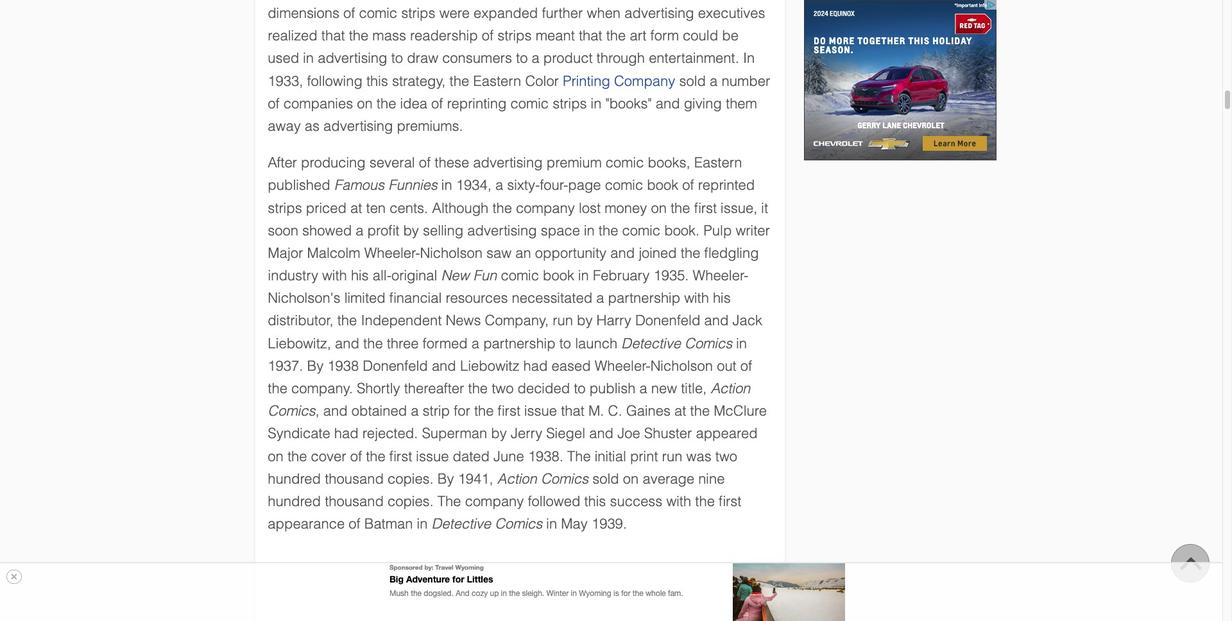 Task type: vqa. For each thing, say whether or not it's contained in the screenshot.
Northwestern
no



Task type: describe. For each thing, give the bounding box(es) containing it.
mcclure
[[714, 403, 767, 419]]

donenfeld inside in 1937. by 1938 donenfeld and liebowitz had eased wheeler-nicholson out of the company. shortly thereafter the two decided to publish a new title,
[[363, 358, 428, 374]]

news
[[446, 313, 481, 329]]

comic inside after producing several of these advertising premium comic books, eastern published
[[606, 155, 644, 171]]

comic book in february 1935. wheeler- nicholson's limited financial resources necessitated a partnership with his distributor, the independent news company, run by harry donenfeld and jack liebowitz, and the three formed a partnership to launch
[[268, 268, 763, 352]]

reprinting
[[447, 96, 507, 112]]

0 horizontal spatial partnership
[[484, 336, 556, 352]]

priced
[[306, 200, 347, 216]]

on inside sold on average nine hundred thousand copies. the company followed this success with the first appearance of batman in
[[623, 471, 639, 487]]

printing
[[563, 73, 610, 89]]

companies
[[284, 96, 353, 112]]

and down m.
[[589, 426, 614, 442]]

the down the '1937.'
[[268, 381, 288, 397]]

strips inside sold a number of companies on the idea of reprinting comic strips in "books" and giving them away as advertising premiums.
[[553, 96, 587, 112]]

these
[[435, 155, 469, 171]]

first inside in 1934, a sixty-four-page comic book of reprinted strips priced at ten cents. although the company lost money on the first issue, it soon showed a profit by selling advertising space in the comic book. pulp writer major malcolm wheeler-nicholson saw an opportunity and joined the fledgling industry with his all-original
[[695, 200, 717, 216]]

, and obtained a strip for the first issue that m. c. gaines at the mcclure syndicate had rejected. superman by jerry siegel and joe shuster appeared on the cover of the first issue dated june 1938. the initial print run was two hundred thousand copies. by 1941,
[[268, 403, 767, 487]]

in inside in 1937. by 1938 donenfeld and liebowitz had eased wheeler-nicholson out of the company. shortly thereafter the two decided to publish a new title,
[[736, 336, 747, 352]]

launch
[[575, 336, 618, 352]]

strip
[[423, 403, 450, 419]]

in down lost
[[584, 223, 595, 239]]

funnies
[[389, 177, 438, 193]]

nicholson's
[[268, 290, 341, 306]]

of right idea
[[432, 96, 443, 112]]

thousand inside sold on average nine hundred thousand copies. the company followed this success with the first appearance of batman in
[[325, 494, 384, 510]]

m.
[[589, 403, 604, 419]]

detective for detective comics in may 1939.
[[432, 516, 491, 532]]

detective comics
[[622, 336, 733, 352]]

premium
[[547, 155, 602, 171]]

in inside comic book in february 1935. wheeler- nicholson's limited financial resources necessitated a partnership with his distributor, the independent news company, run by harry donenfeld and jack liebowitz, and the three formed a partnership to launch
[[578, 268, 589, 284]]

the down rejected.
[[366, 449, 386, 465]]

and inside sold a number of companies on the idea of reprinting comic strips in "books" and giving them away as advertising premiums.
[[656, 96, 680, 112]]

new
[[652, 381, 677, 397]]

premiums.
[[397, 118, 463, 134]]

in 1934, a sixty-four-page comic book of reprinted strips priced at ten cents. although the company lost money on the first issue, it soon showed a profit by selling advertising space in the comic book. pulp writer major malcolm wheeler-nicholson saw an opportunity and joined the fledgling industry with his all-original
[[268, 177, 770, 284]]

for
[[454, 403, 470, 419]]

book.
[[665, 223, 700, 239]]

liebowitz
[[460, 358, 520, 374]]

on inside in 1934, a sixty-four-page comic book of reprinted strips priced at ten cents. although the company lost money on the first issue, it soon showed a profit by selling advertising space in the comic book. pulp writer major malcolm wheeler-nicholson saw an opportunity and joined the fledgling industry with his all-original
[[651, 200, 667, 216]]

publish
[[590, 381, 636, 397]]

1937.
[[268, 358, 303, 374]]

on inside sold a number of companies on the idea of reprinting comic strips in "books" and giving them away as advertising premiums.
[[357, 96, 373, 112]]

success
[[610, 494, 663, 510]]

c.
[[608, 403, 623, 419]]

after producing several of these advertising premium comic books, eastern published
[[268, 155, 743, 193]]

by inside , and obtained a strip for the first issue that m. c. gaines at the mcclure syndicate had rejected. superman by jerry siegel and joe shuster appeared on the cover of the first issue dated june 1938. the initial print run was two hundred thousand copies. by 1941,
[[438, 471, 454, 487]]

0 vertical spatial action
[[711, 381, 751, 397]]

fun
[[474, 268, 497, 284]]

distributor,
[[268, 313, 334, 329]]

0 vertical spatial partnership
[[608, 290, 681, 306]]

by inside , and obtained a strip for the first issue that m. c. gaines at the mcclure syndicate had rejected. superman by jerry siegel and joe shuster appeared on the cover of the first issue dated june 1938. the initial print run was two hundred thousand copies. by 1941,
[[491, 426, 507, 442]]

limited
[[345, 290, 386, 306]]

malcolm
[[307, 245, 361, 261]]

eased
[[552, 358, 591, 374]]

cover
[[311, 449, 346, 465]]

out
[[717, 358, 737, 374]]

first inside sold on average nine hundred thousand copies. the company followed this success with the first appearance of batman in
[[719, 494, 742, 510]]

several
[[370, 155, 415, 171]]

"books"
[[606, 96, 652, 112]]

that
[[561, 403, 585, 419]]

syndicate
[[268, 426, 330, 442]]

two inside in 1937. by 1938 donenfeld and liebowitz had eased wheeler-nicholson out of the company. shortly thereafter the two decided to publish a new title,
[[492, 381, 514, 397]]

on inside , and obtained a strip for the first issue that m. c. gaines at the mcclure syndicate had rejected. superman by jerry siegel and joe shuster appeared on the cover of the first issue dated june 1938. the initial print run was two hundred thousand copies. by 1941,
[[268, 449, 284, 465]]

0 vertical spatial action comics
[[268, 381, 751, 419]]

selling
[[423, 223, 464, 239]]

had inside , and obtained a strip for the first issue that m. c. gaines at the mcclure syndicate had rejected. superman by jerry siegel and joe shuster appeared on the cover of the first issue dated june 1938. the initial print run was two hundred thousand copies. by 1941,
[[334, 426, 359, 442]]

number
[[722, 73, 771, 89]]

of inside in 1934, a sixty-four-page comic book of reprinted strips priced at ten cents. although the company lost money on the first issue, it soon showed a profit by selling advertising space in the comic book. pulp writer major malcolm wheeler-nicholson saw an opportunity and joined the fledgling industry with his all-original
[[683, 177, 695, 193]]

1935.
[[654, 268, 689, 284]]

away
[[268, 118, 301, 134]]

the down syndicate
[[288, 449, 307, 465]]

×
[[10, 570, 18, 584]]

was
[[687, 449, 712, 465]]

in 1937. by 1938 donenfeld and liebowitz had eased wheeler-nicholson out of the company. shortly thereafter the two decided to publish a new title,
[[268, 336, 753, 397]]

a left profit
[[356, 223, 364, 239]]

comics down followed at the left of the page
[[495, 516, 543, 532]]

books,
[[648, 155, 691, 171]]

book inside in 1934, a sixty-four-page comic book of reprinted strips priced at ten cents. although the company lost money on the first issue, it soon showed a profit by selling advertising space in the comic book. pulp writer major malcolm wheeler-nicholson saw an opportunity and joined the fledgling industry with his all-original
[[647, 177, 679, 193]]

the down 'liebowitz'
[[468, 381, 488, 397]]

comic up money at the top of page
[[605, 177, 643, 193]]

the up book.
[[671, 200, 691, 216]]

saw
[[487, 245, 512, 261]]

by inside in 1937. by 1938 donenfeld and liebowitz had eased wheeler-nicholson out of the company. shortly thereafter the two decided to publish a new title,
[[307, 358, 324, 374]]

necessitated
[[512, 290, 593, 306]]

new
[[441, 268, 470, 284]]

first down rejected.
[[390, 449, 412, 465]]

comic down money at the top of page
[[623, 223, 661, 239]]

nine
[[699, 471, 725, 487]]

june
[[494, 449, 524, 465]]

sold on average nine hundred thousand copies. the company followed this success with the first appearance of batman in
[[268, 471, 742, 532]]

comics up syndicate
[[268, 403, 316, 419]]

new fun
[[441, 268, 497, 284]]

a inside in 1937. by 1938 donenfeld and liebowitz had eased wheeler-nicholson out of the company. shortly thereafter the two decided to publish a new title,
[[640, 381, 648, 397]]

had inside in 1937. by 1938 donenfeld and liebowitz had eased wheeler-nicholson out of the company. shortly thereafter the two decided to publish a new title,
[[524, 358, 548, 374]]

by inside comic book in february 1935. wheeler- nicholson's limited financial resources necessitated a partnership with his distributor, the independent news company, run by harry donenfeld and jack liebowitz, and the three formed a partnership to launch
[[577, 313, 593, 329]]

of inside in 1937. by 1938 donenfeld and liebowitz had eased wheeler-nicholson out of the company. shortly thereafter the two decided to publish a new title,
[[741, 358, 753, 374]]

idea
[[400, 96, 428, 112]]

sold for a
[[680, 73, 706, 89]]

1934,
[[456, 177, 492, 193]]

at inside in 1934, a sixty-four-page comic book of reprinted strips priced at ten cents. although the company lost money on the first issue, it soon showed a profit by selling advertising space in the comic book. pulp writer major malcolm wheeler-nicholson saw an opportunity and joined the fledgling industry with his all-original
[[351, 200, 362, 216]]

his inside in 1934, a sixty-four-page comic book of reprinted strips priced at ten cents. although the company lost money on the first issue, it soon showed a profit by selling advertising space in the comic book. pulp writer major malcolm wheeler-nicholson saw an opportunity and joined the fledgling industry with his all-original
[[351, 268, 369, 284]]

comics up "out"
[[685, 336, 733, 352]]

of up away
[[268, 96, 280, 112]]

batman
[[364, 516, 413, 532]]

donenfeld inside comic book in february 1935. wheeler- nicholson's limited financial resources necessitated a partnership with his distributor, the independent news company, run by harry donenfeld and jack liebowitz, and the three formed a partnership to launch
[[636, 313, 701, 329]]

the inside sold on average nine hundred thousand copies. the company followed this success with the first appearance of batman in
[[696, 494, 715, 510]]

the left 'three'
[[363, 336, 383, 352]]

three
[[387, 336, 419, 352]]

printing company
[[563, 73, 676, 89]]

with inside comic book in february 1935. wheeler- nicholson's limited financial resources necessitated a partnership with his distributor, the independent news company, run by harry donenfeld and jack liebowitz, and the three formed a partnership to launch
[[685, 290, 709, 306]]

pulp
[[704, 223, 732, 239]]

sold a number of companies on the idea of reprinting comic strips in "books" and giving them away as advertising premiums.
[[268, 73, 771, 134]]

company.
[[291, 381, 353, 397]]

of inside sold on average nine hundred thousand copies. the company followed this success with the first appearance of batman in
[[349, 516, 361, 532]]

the inside , and obtained a strip for the first issue that m. c. gaines at the mcclure syndicate had rejected. superman by jerry siegel and joe shuster appeared on the cover of the first issue dated june 1938. the initial print run was two hundred thousand copies. by 1941,
[[568, 449, 591, 465]]

with inside sold on average nine hundred thousand copies. the company followed this success with the first appearance of batman in
[[667, 494, 692, 510]]

average
[[643, 471, 695, 487]]

rejected.
[[363, 426, 418, 442]]

comics up followed at the left of the page
[[541, 471, 589, 487]]

opportunity
[[535, 245, 607, 261]]

1941,
[[458, 471, 494, 487]]

wheeler- inside in 1937. by 1938 donenfeld and liebowitz had eased wheeler-nicholson out of the company. shortly thereafter the two decided to publish a new title,
[[595, 358, 651, 374]]

followed
[[528, 494, 581, 510]]

financial
[[390, 290, 442, 306]]

and left jack
[[705, 313, 729, 329]]

joe
[[618, 426, 641, 442]]

to inside in 1937. by 1938 donenfeld and liebowitz had eased wheeler-nicholson out of the company. shortly thereafter the two decided to publish a new title,
[[574, 381, 586, 397]]

company
[[614, 73, 676, 89]]

as
[[305, 118, 320, 134]]

and inside in 1937. by 1938 donenfeld and liebowitz had eased wheeler-nicholson out of the company. shortly thereafter the two decided to publish a new title,
[[432, 358, 456, 374]]

in down these on the left top of the page
[[442, 177, 452, 193]]

issue,
[[721, 200, 758, 216]]

advertising inside in 1934, a sixty-four-page comic book of reprinted strips priced at ten cents. although the company lost money on the first issue, it soon showed a profit by selling advertising space in the comic book. pulp writer major malcolm wheeler-nicholson saw an opportunity and joined the fledgling industry with his all-original
[[468, 223, 537, 239]]

two inside , and obtained a strip for the first issue that m. c. gaines at the mcclure syndicate had rejected. superman by jerry siegel and joe shuster appeared on the cover of the first issue dated june 1938. the initial print run was two hundred thousand copies. by 1941,
[[716, 449, 738, 465]]

fledgling
[[705, 245, 759, 261]]



Task type: locate. For each thing, give the bounding box(es) containing it.
advertising up sixty-
[[473, 155, 543, 171]]

nicholson inside in 1937. by 1938 donenfeld and liebowitz had eased wheeler-nicholson out of the company. shortly thereafter the two decided to publish a new title,
[[651, 358, 713, 374]]

thousand inside , and obtained a strip for the first issue that m. c. gaines at the mcclure syndicate had rejected. superman by jerry siegel and joe shuster appeared on the cover of the first issue dated june 1938. the initial print run was two hundred thousand copies. by 1941,
[[325, 471, 384, 487]]

0 vertical spatial two
[[492, 381, 514, 397]]

giving
[[684, 96, 722, 112]]

1 vertical spatial with
[[685, 290, 709, 306]]

0 horizontal spatial nicholson
[[420, 245, 483, 261]]

1 hundred from the top
[[268, 471, 321, 487]]

advertisement region
[[804, 0, 997, 161], [378, 564, 845, 622], [286, 601, 754, 622]]

1 vertical spatial nicholson
[[651, 358, 713, 374]]

hundred down cover
[[268, 471, 321, 487]]

resources
[[446, 290, 508, 306]]

joined
[[639, 245, 677, 261]]

2 copies. from the top
[[388, 494, 434, 510]]

action comics down 1938.
[[497, 471, 589, 487]]

wheeler- up publish
[[595, 358, 651, 374]]

0 vertical spatial had
[[524, 358, 548, 374]]

original
[[392, 268, 437, 284]]

strips up the soon
[[268, 200, 302, 216]]

initial
[[595, 449, 627, 465]]

had
[[524, 358, 548, 374], [334, 426, 359, 442]]

sixty-
[[507, 177, 540, 193]]

a inside sold a number of companies on the idea of reprinting comic strips in "books" and giving them away as advertising premiums.
[[710, 73, 718, 89]]

appearance
[[268, 516, 345, 532]]

1 vertical spatial sold
[[593, 471, 619, 487]]

this
[[585, 494, 606, 510]]

0 vertical spatial with
[[322, 268, 347, 284]]

of inside after producing several of these advertising premium comic books, eastern published
[[419, 155, 431, 171]]

action comics
[[268, 381, 751, 419], [497, 471, 589, 487]]

company inside in 1934, a sixty-four-page comic book of reprinted strips priced at ten cents. although the company lost money on the first issue, it soon showed a profit by selling advertising space in the comic book. pulp writer major malcolm wheeler-nicholson saw an opportunity and joined the fledgling industry with his all-original
[[516, 200, 575, 216]]

two down appeared
[[716, 449, 738, 465]]

comic inside comic book in february 1935. wheeler- nicholson's limited financial resources necessitated a partnership with his distributor, the independent news company, run by harry donenfeld and jack liebowitz, and the three formed a partnership to launch
[[501, 268, 539, 284]]

cents.
[[390, 200, 428, 216]]

1 horizontal spatial partnership
[[608, 290, 681, 306]]

0 vertical spatial donenfeld
[[636, 313, 701, 329]]

0 horizontal spatial his
[[351, 268, 369, 284]]

1 vertical spatial by
[[438, 471, 454, 487]]

with down malcolm
[[322, 268, 347, 284]]

1 horizontal spatial by
[[491, 426, 507, 442]]

0 horizontal spatial issue
[[416, 449, 449, 465]]

soon
[[268, 223, 299, 239]]

1 vertical spatial run
[[662, 449, 683, 465]]

sold inside sold a number of companies on the idea of reprinting comic strips in "books" and giving them away as advertising premiums.
[[680, 73, 706, 89]]

famous
[[334, 177, 385, 193]]

1 vertical spatial hundred
[[268, 494, 321, 510]]

0 horizontal spatial book
[[543, 268, 575, 284]]

famous funnies
[[334, 177, 438, 193]]

space
[[541, 223, 580, 239]]

run inside , and obtained a strip for the first issue that m. c. gaines at the mcclure syndicate had rejected. superman by jerry siegel and joe shuster appeared on the cover of the first issue dated june 1938. the initial print run was two hundred thousand copies. by 1941,
[[662, 449, 683, 465]]

1 copies. from the top
[[388, 471, 434, 487]]

in down jack
[[736, 336, 747, 352]]

0 horizontal spatial run
[[553, 313, 573, 329]]

a up harry
[[597, 290, 604, 306]]

the down money at the top of page
[[599, 223, 619, 239]]

thousand
[[325, 471, 384, 487], [325, 494, 384, 510]]

sold up giving at the top of the page
[[680, 73, 706, 89]]

in inside sold a number of companies on the idea of reprinting comic strips in "books" and giving them away as advertising premiums.
[[591, 96, 602, 112]]

1 vertical spatial detective
[[432, 516, 491, 532]]

and up 1938
[[335, 336, 360, 352]]

with inside in 1934, a sixty-four-page comic book of reprinted strips priced at ten cents. although the company lost money on the first issue, it soon showed a profit by selling advertising space in the comic book. pulp writer major malcolm wheeler-nicholson saw an opportunity and joined the fledgling industry with his all-original
[[322, 268, 347, 284]]

industry
[[268, 268, 318, 284]]

1 horizontal spatial donenfeld
[[636, 313, 701, 329]]

0 horizontal spatial the
[[438, 494, 461, 510]]

action down june
[[497, 471, 537, 487]]

0 vertical spatial by
[[403, 223, 419, 239]]

1 vertical spatial by
[[577, 313, 593, 329]]

first up the pulp
[[695, 200, 717, 216]]

comic left books,
[[606, 155, 644, 171]]

1 vertical spatial book
[[543, 268, 575, 284]]

them
[[726, 96, 758, 112]]

the down 1941,
[[438, 494, 461, 510]]

title,
[[681, 381, 707, 397]]

his inside comic book in february 1935. wheeler- nicholson's limited financial resources necessitated a partnership with his distributor, the independent news company, run by harry donenfeld and jack liebowitz, and the three formed a partnership to launch
[[713, 290, 731, 306]]

and down company on the top
[[656, 96, 680, 112]]

and inside in 1934, a sixty-four-page comic book of reprinted strips priced at ten cents. although the company lost money on the first issue, it soon showed a profit by selling advertising space in the comic book. pulp writer major malcolm wheeler-nicholson saw an opportunity and joined the fledgling industry with his all-original
[[611, 245, 635, 261]]

advertising
[[324, 118, 393, 134], [473, 155, 543, 171], [468, 223, 537, 239]]

1 horizontal spatial sold
[[680, 73, 706, 89]]

0 horizontal spatial detective
[[432, 516, 491, 532]]

1 vertical spatial donenfeld
[[363, 358, 428, 374]]

and down formed
[[432, 358, 456, 374]]

by
[[403, 223, 419, 239], [577, 313, 593, 329], [491, 426, 507, 442]]

sold down initial
[[593, 471, 619, 487]]

advertising inside after producing several of these advertising premium comic books, eastern published
[[473, 155, 543, 171]]

an
[[516, 245, 531, 261]]

1 vertical spatial two
[[716, 449, 738, 465]]

advertising up "saw"
[[468, 223, 537, 239]]

1 vertical spatial action
[[497, 471, 537, 487]]

by up june
[[491, 426, 507, 442]]

0 vertical spatial company
[[516, 200, 575, 216]]

1 horizontal spatial had
[[524, 358, 548, 374]]

company down four-
[[516, 200, 575, 216]]

a inside , and obtained a strip for the first issue that m. c. gaines at the mcclure syndicate had rejected. superman by jerry siegel and joe shuster appeared on the cover of the first issue dated june 1938. the initial print run was two hundred thousand copies. by 1941,
[[411, 403, 419, 419]]

harry
[[597, 313, 632, 329]]

1 horizontal spatial two
[[716, 449, 738, 465]]

1 horizontal spatial by
[[438, 471, 454, 487]]

the down book.
[[681, 245, 701, 261]]

siegel
[[547, 426, 586, 442]]

1 horizontal spatial detective
[[622, 336, 681, 352]]

0 horizontal spatial action
[[497, 471, 537, 487]]

in left may
[[547, 516, 557, 532]]

1 horizontal spatial nicholson
[[651, 358, 713, 374]]

1 vertical spatial had
[[334, 426, 359, 442]]

0 vertical spatial strips
[[553, 96, 587, 112]]

detective
[[622, 336, 681, 352], [432, 516, 491, 532]]

2 vertical spatial wheeler-
[[595, 358, 651, 374]]

1 horizontal spatial wheeler-
[[595, 358, 651, 374]]

at left ten at the left top of the page
[[351, 200, 362, 216]]

run down necessitated
[[553, 313, 573, 329]]

comic inside sold a number of companies on the idea of reprinting comic strips in "books" and giving them away as advertising premiums.
[[511, 96, 549, 112]]

action comics up jerry
[[268, 381, 751, 419]]

dated
[[453, 449, 490, 465]]

obtained
[[352, 403, 407, 419]]

0 horizontal spatial strips
[[268, 200, 302, 216]]

first
[[695, 200, 717, 216], [498, 403, 521, 419], [390, 449, 412, 465], [719, 494, 742, 510]]

at up shuster
[[675, 403, 687, 419]]

in down opportunity
[[578, 268, 589, 284]]

1 vertical spatial issue
[[416, 449, 449, 465]]

had up cover
[[334, 426, 359, 442]]

2 vertical spatial advertising
[[468, 223, 537, 239]]

jack
[[733, 313, 763, 329]]

a up giving at the top of the page
[[710, 73, 718, 89]]

published
[[268, 177, 330, 193]]

1 vertical spatial action comics
[[497, 471, 589, 487]]

0 vertical spatial sold
[[680, 73, 706, 89]]

partnership down february
[[608, 290, 681, 306]]

1 vertical spatial advertising
[[473, 155, 543, 171]]

1 vertical spatial wheeler-
[[693, 268, 749, 284]]

the right for
[[474, 403, 494, 419]]

0 vertical spatial copies.
[[388, 471, 434, 487]]

1 vertical spatial to
[[574, 381, 586, 397]]

strips down the printing
[[553, 96, 587, 112]]

book up necessitated
[[543, 268, 575, 284]]

sold for on
[[593, 471, 619, 487]]

1 vertical spatial partnership
[[484, 336, 556, 352]]

it
[[762, 200, 769, 216]]

in right batman
[[417, 516, 428, 532]]

independent
[[361, 313, 442, 329]]

company inside sold on average nine hundred thousand copies. the company followed this success with the first appearance of batman in
[[465, 494, 524, 510]]

in
[[591, 96, 602, 112], [442, 177, 452, 193], [584, 223, 595, 239], [578, 268, 589, 284], [736, 336, 747, 352], [417, 516, 428, 532], [547, 516, 557, 532]]

by left 1941,
[[438, 471, 454, 487]]

profit
[[368, 223, 400, 239]]

book
[[647, 177, 679, 193], [543, 268, 575, 284]]

1 horizontal spatial his
[[713, 290, 731, 306]]

donenfeld up the detective comics
[[636, 313, 701, 329]]

0 vertical spatial the
[[568, 449, 591, 465]]

by up launch
[[577, 313, 593, 329]]

strips inside in 1934, a sixty-four-page comic book of reprinted strips priced at ten cents. although the company lost money on the first issue, it soon showed a profit by selling advertising space in the comic book. pulp writer major malcolm wheeler-nicholson saw an opportunity and joined the fledgling industry with his all-original
[[268, 200, 302, 216]]

lost
[[579, 200, 601, 216]]

book inside comic book in february 1935. wheeler- nicholson's limited financial resources necessitated a partnership with his distributor, the independent news company, run by harry donenfeld and jack liebowitz, and the three formed a partnership to launch
[[543, 268, 575, 284]]

by inside in 1934, a sixty-four-page comic book of reprinted strips priced at ten cents. although the company lost money on the first issue, it soon showed a profit by selling advertising space in the comic book. pulp writer major malcolm wheeler-nicholson saw an opportunity and joined the fledgling industry with his all-original
[[403, 223, 419, 239]]

donenfeld
[[636, 313, 701, 329], [363, 358, 428, 374]]

1 horizontal spatial action
[[711, 381, 751, 397]]

the
[[377, 96, 396, 112], [493, 200, 512, 216], [671, 200, 691, 216], [599, 223, 619, 239], [681, 245, 701, 261], [338, 313, 357, 329], [363, 336, 383, 352], [268, 381, 288, 397], [468, 381, 488, 397], [474, 403, 494, 419], [691, 403, 710, 419], [288, 449, 307, 465], [366, 449, 386, 465], [696, 494, 715, 510]]

eastern
[[694, 155, 743, 171]]

hundred
[[268, 471, 321, 487], [268, 494, 321, 510]]

on right companies
[[357, 96, 373, 112]]

advertising inside sold a number of companies on the idea of reprinting comic strips in "books" and giving them away as advertising premiums.
[[324, 118, 393, 134]]

detective for detective comics
[[622, 336, 681, 352]]

his left the all-
[[351, 268, 369, 284]]

issue down decided
[[525, 403, 557, 419]]

with
[[322, 268, 347, 284], [685, 290, 709, 306], [667, 494, 692, 510]]

nicholson down the detective comics
[[651, 358, 713, 374]]

partnership down company,
[[484, 336, 556, 352]]

ten
[[366, 200, 386, 216]]

partnership
[[608, 290, 681, 306], [484, 336, 556, 352]]

1 horizontal spatial at
[[675, 403, 687, 419]]

wheeler- down profit
[[364, 245, 420, 261]]

in inside sold on average nine hundred thousand copies. the company followed this success with the first appearance of batman in
[[417, 516, 428, 532]]

0 vertical spatial book
[[647, 177, 679, 193]]

2 vertical spatial by
[[491, 426, 507, 442]]

0 horizontal spatial by
[[403, 223, 419, 239]]

0 vertical spatial thousand
[[325, 471, 384, 487]]

action down "out"
[[711, 381, 751, 397]]

gaines
[[626, 403, 671, 419]]

the down title,
[[691, 403, 710, 419]]

with down the average
[[667, 494, 692, 510]]

comic down an
[[501, 268, 539, 284]]

shuster
[[644, 426, 692, 442]]

0 vertical spatial detective
[[622, 336, 681, 352]]

thousand up batman
[[325, 494, 384, 510]]

0 horizontal spatial sold
[[593, 471, 619, 487]]

hundred inside , and obtained a strip for the first issue that m. c. gaines at the mcclure syndicate had rejected. superman by jerry siegel and joe shuster appeared on the cover of the first issue dated june 1938. the initial print run was two hundred thousand copies. by 1941,
[[268, 471, 321, 487]]

the down sixty-
[[493, 200, 512, 216]]

two down 'liebowitz'
[[492, 381, 514, 397]]

of right cover
[[350, 449, 362, 465]]

0 vertical spatial advertising
[[324, 118, 393, 134]]

thereafter
[[404, 381, 464, 397]]

0 vertical spatial his
[[351, 268, 369, 284]]

0 vertical spatial issue
[[525, 403, 557, 419]]

comic right reprinting
[[511, 96, 549, 112]]

donenfeld down 'three'
[[363, 358, 428, 374]]

1 vertical spatial strips
[[268, 200, 302, 216]]

all-
[[373, 268, 392, 284]]

the down limited
[[338, 313, 357, 329]]

1939.
[[592, 516, 627, 532]]

2 hundred from the top
[[268, 494, 321, 510]]

1 vertical spatial thousand
[[325, 494, 384, 510]]

nicholson inside in 1934, a sixty-four-page comic book of reprinted strips priced at ten cents. although the company lost money on the first issue, it soon showed a profit by selling advertising space in the comic book. pulp writer major malcolm wheeler-nicholson saw an opportunity and joined the fledgling industry with his all-original
[[420, 245, 483, 261]]

on up success
[[623, 471, 639, 487]]

the down nine
[[696, 494, 715, 510]]

decided
[[518, 381, 570, 397]]

sold inside sold on average nine hundred thousand copies. the company followed this success with the first appearance of batman in
[[593, 471, 619, 487]]

nicholson up new
[[420, 245, 483, 261]]

1 vertical spatial his
[[713, 290, 731, 306]]

1 thousand from the top
[[325, 471, 384, 487]]

of right "out"
[[741, 358, 753, 374]]

to inside comic book in february 1935. wheeler- nicholson's limited financial resources necessitated a partnership with his distributor, the independent news company, run by harry donenfeld and jack liebowitz, and the three formed a partnership to launch
[[560, 336, 571, 352]]

wheeler- inside comic book in february 1935. wheeler- nicholson's limited financial resources necessitated a partnership with his distributor, the independent news company, run by harry donenfeld and jack liebowitz, and the three formed a partnership to launch
[[693, 268, 749, 284]]

,
[[316, 403, 319, 419]]

to up eased
[[560, 336, 571, 352]]

0 horizontal spatial donenfeld
[[363, 358, 428, 374]]

2 thousand from the top
[[325, 494, 384, 510]]

issue
[[525, 403, 557, 419], [416, 449, 449, 465]]

the down siegel
[[568, 449, 591, 465]]

0 horizontal spatial at
[[351, 200, 362, 216]]

copies. inside , and obtained a strip for the first issue that m. c. gaines at the mcclure syndicate had rejected. superman by jerry siegel and joe shuster appeared on the cover of the first issue dated june 1938. the initial print run was two hundred thousand copies. by 1941,
[[388, 471, 434, 487]]

company down 1941,
[[465, 494, 524, 510]]

hundred inside sold on average nine hundred thousand copies. the company followed this success with the first appearance of batman in
[[268, 494, 321, 510]]

on up book.
[[651, 200, 667, 216]]

the inside sold a number of companies on the idea of reprinting comic strips in "books" and giving them away as advertising premiums.
[[377, 96, 396, 112]]

wheeler- inside in 1934, a sixty-four-page comic book of reprinted strips priced at ten cents. although the company lost money on the first issue, it soon showed a profit by selling advertising space in the comic book. pulp writer major malcolm wheeler-nicholson saw an opportunity and joined the fledgling industry with his all-original
[[364, 245, 420, 261]]

appeared
[[696, 426, 758, 442]]

run inside comic book in february 1935. wheeler- nicholson's limited financial resources necessitated a partnership with his distributor, the independent news company, run by harry donenfeld and jack liebowitz, and the three formed a partnership to launch
[[553, 313, 573, 329]]

jerry
[[511, 426, 543, 442]]

with down 1935.
[[685, 290, 709, 306]]

copies.
[[388, 471, 434, 487], [388, 494, 434, 510]]

1 horizontal spatial the
[[568, 449, 591, 465]]

of
[[268, 96, 280, 112], [432, 96, 443, 112], [419, 155, 431, 171], [683, 177, 695, 193], [741, 358, 753, 374], [350, 449, 362, 465], [349, 516, 361, 532]]

advertising up producing at the left
[[324, 118, 393, 134]]

1 horizontal spatial strips
[[553, 96, 587, 112]]

1 vertical spatial copies.
[[388, 494, 434, 510]]

of inside , and obtained a strip for the first issue that m. c. gaines at the mcclure syndicate had rejected. superman by jerry siegel and joe shuster appeared on the cover of the first issue dated june 1938. the initial print run was two hundred thousand copies. by 1941,
[[350, 449, 362, 465]]

0 vertical spatial at
[[351, 200, 362, 216]]

0 vertical spatial to
[[560, 336, 571, 352]]

copies. inside sold on average nine hundred thousand copies. the company followed this success with the first appearance of batman in
[[388, 494, 434, 510]]

1 horizontal spatial book
[[647, 177, 679, 193]]

1 horizontal spatial to
[[574, 381, 586, 397]]

had up decided
[[524, 358, 548, 374]]

formed
[[423, 336, 468, 352]]

1 horizontal spatial issue
[[525, 403, 557, 419]]

2 horizontal spatial wheeler-
[[693, 268, 749, 284]]

0 vertical spatial by
[[307, 358, 324, 374]]

company,
[[485, 313, 549, 329]]

0 horizontal spatial wheeler-
[[364, 245, 420, 261]]

sold
[[680, 73, 706, 89], [593, 471, 619, 487]]

a down news on the bottom
[[472, 336, 480, 352]]

2 horizontal spatial by
[[577, 313, 593, 329]]

liebowitz,
[[268, 336, 331, 352]]

0 vertical spatial nicholson
[[420, 245, 483, 261]]

0 vertical spatial run
[[553, 313, 573, 329]]

1 vertical spatial the
[[438, 494, 461, 510]]

of down books,
[[683, 177, 695, 193]]

page
[[568, 177, 601, 193]]

reprinted
[[698, 177, 755, 193]]

comic
[[511, 96, 549, 112], [606, 155, 644, 171], [605, 177, 643, 193], [623, 223, 661, 239], [501, 268, 539, 284]]

at
[[351, 200, 362, 216], [675, 403, 687, 419]]

0 horizontal spatial two
[[492, 381, 514, 397]]

a left strip
[[411, 403, 419, 419]]

four-
[[540, 177, 568, 193]]

copies. down rejected.
[[388, 471, 434, 487]]

a left sixty-
[[496, 177, 504, 193]]

0 horizontal spatial by
[[307, 358, 324, 374]]

of up funnies
[[419, 155, 431, 171]]

shortly
[[357, 381, 400, 397]]

detective down 1941,
[[432, 516, 491, 532]]

0 vertical spatial hundred
[[268, 471, 321, 487]]

by up "company."
[[307, 358, 324, 374]]

1 horizontal spatial run
[[662, 449, 683, 465]]

1 vertical spatial at
[[675, 403, 687, 419]]

issue down superman
[[416, 449, 449, 465]]

of left batman
[[349, 516, 361, 532]]

printing company link
[[563, 73, 676, 89]]

first up jerry
[[498, 403, 521, 419]]

at inside , and obtained a strip for the first issue that m. c. gaines at the mcclure syndicate had rejected. superman by jerry siegel and joe shuster appeared on the cover of the first issue dated june 1938. the initial print run was two hundred thousand copies. by 1941,
[[675, 403, 687, 419]]

producing
[[301, 155, 366, 171]]

the inside sold on average nine hundred thousand copies. the company followed this success with the first appearance of batman in
[[438, 494, 461, 510]]

2 vertical spatial with
[[667, 494, 692, 510]]

run
[[553, 313, 573, 329], [662, 449, 683, 465]]

by down cents.
[[403, 223, 419, 239]]

1938.
[[528, 449, 564, 465]]

and up february
[[611, 245, 635, 261]]

to up that
[[574, 381, 586, 397]]

and right ,
[[323, 403, 348, 419]]

book down books,
[[647, 177, 679, 193]]

thousand down cover
[[325, 471, 384, 487]]

1 vertical spatial company
[[465, 494, 524, 510]]

writer
[[736, 223, 770, 239]]

0 horizontal spatial had
[[334, 426, 359, 442]]

0 horizontal spatial to
[[560, 336, 571, 352]]

0 vertical spatial wheeler-
[[364, 245, 420, 261]]



